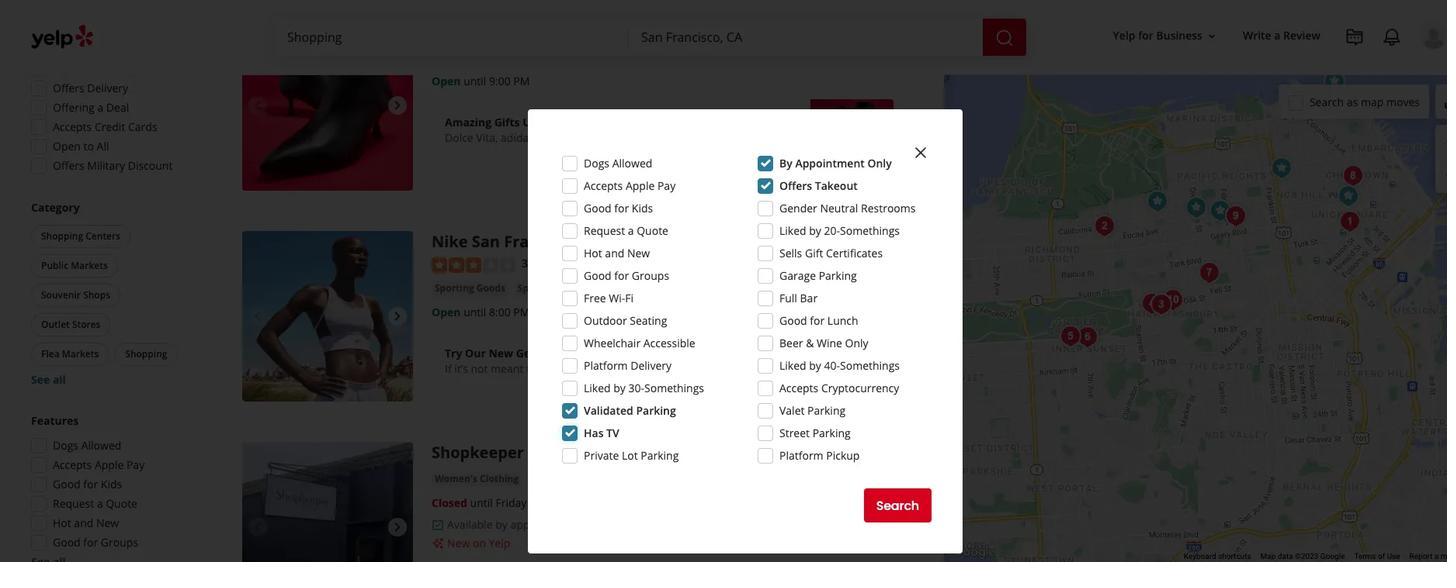 Task type: locate. For each thing, give the bounding box(es) containing it.
0 horizontal spatial pay
[[126, 458, 145, 473]]

wheelchair
[[584, 336, 641, 351]]

(252
[[540, 257, 562, 271]]

markets inside "button"
[[62, 348, 99, 361]]

deal
[[106, 100, 129, 115]]

search inside button
[[876, 497, 919, 515]]

parking up street parking
[[808, 404, 846, 418]]

shoe stores for sports wear
[[587, 282, 641, 295]]

be,
[[540, 362, 555, 376]]

women's
[[435, 473, 477, 486]]

beer
[[779, 336, 803, 351]]

garage
[[779, 269, 816, 283]]

outlet
[[41, 318, 70, 332]]

somethings down days.
[[644, 381, 704, 396]]

liked by 30-somethings
[[584, 381, 704, 396]]

0 horizontal spatial apple
[[95, 458, 124, 473]]

open down suggested
[[53, 61, 81, 76]]

0 vertical spatial request
[[584, 224, 625, 238]]

offers down "open to all"
[[53, 158, 84, 173]]

reviews)
[[565, 257, 606, 271]]

&
[[806, 336, 814, 351]]

stores up "outdoor seating"
[[612, 282, 641, 295]]

by for 20-
[[809, 224, 821, 238]]

1 horizontal spatial groups
[[632, 269, 669, 283]]

2 slideshow element from the top
[[242, 232, 413, 402]]

1 horizontal spatial shopping
[[125, 348, 167, 361]]

rare device image
[[1194, 258, 1225, 289]]

somethings up cryptocurrency
[[840, 359, 900, 373]]

2 vertical spatial next image
[[388, 519, 407, 538]]

parking up pickup
[[813, 426, 851, 441]]

pm right 5:05
[[134, 61, 150, 76]]

group
[[26, 36, 193, 179], [1436, 125, 1447, 193], [28, 200, 193, 388], [26, 414, 193, 563]]

accepts up 'valet' on the right bottom of the page
[[779, 381, 818, 396]]

until down sporting goods link
[[464, 305, 486, 320]]

offers for offers delivery
[[53, 81, 84, 95]]

2 vertical spatial and
[[74, 516, 93, 531]]

shopping for shopping
[[125, 348, 167, 361]]

0 vertical spatial groups
[[632, 269, 669, 283]]

shoe stores
[[564, 51, 618, 64], [587, 282, 641, 295]]

2 vertical spatial until
[[470, 496, 493, 511]]

0 horizontal spatial dogs allowed
[[53, 439, 121, 453]]

public
[[41, 259, 68, 273]]

available
[[447, 518, 493, 533]]

pm right 8:00
[[513, 305, 530, 320]]

delivery up 'liked by 30-somethings'
[[631, 359, 672, 373]]

good for groups inside search dialog
[[584, 269, 669, 283]]

accepts down spade
[[584, 179, 623, 193]]

yelp for business button
[[1107, 22, 1224, 50]]

only down lunch on the bottom
[[845, 336, 869, 351]]

None search field
[[275, 19, 1029, 56]]

until for shopkeeper
[[470, 496, 493, 511]]

shopping inside button
[[41, 230, 83, 243]]

parking down sells gift certificates
[[819, 269, 857, 283]]

shoe stores for sunglasses
[[564, 51, 618, 64]]

map region
[[838, 13, 1447, 563]]

dogs allowed down spade
[[584, 156, 652, 171]]

shopping for shopping centers
[[41, 230, 83, 243]]

shopping down category
[[41, 230, 83, 243]]

shoe for sunglasses
[[564, 51, 586, 64]]

1 vertical spatial dogs allowed
[[53, 439, 121, 453]]

for
[[1138, 28, 1154, 43], [614, 201, 629, 216], [614, 269, 629, 283], [810, 314, 825, 328], [83, 477, 98, 492], [83, 536, 98, 550]]

shoe stores link down the daly
[[561, 50, 621, 66]]

open until 9:00 pm
[[432, 74, 530, 89]]

hot and new inside search dialog
[[584, 246, 650, 261]]

offers for offers military discount
[[53, 158, 84, 173]]

1 vertical spatial liked
[[779, 359, 806, 373]]

2 vertical spatial somethings
[[644, 381, 704, 396]]

yelp for business
[[1113, 28, 1203, 43]]

0 vertical spatial allowed
[[612, 156, 652, 171]]

3 next image from the top
[[388, 519, 407, 538]]

1 horizontal spatial kids
[[632, 201, 653, 216]]

0 horizontal spatial shopping
[[41, 230, 83, 243]]

until down the women's clothing link
[[470, 496, 493, 511]]

shoe stores down the daly
[[564, 51, 618, 64]]

2 vertical spatial liked
[[584, 381, 611, 396]]

2 vertical spatial offers
[[779, 179, 812, 193]]

close image
[[911, 143, 930, 162]]

keyboard shortcuts button
[[1184, 552, 1251, 563]]

0 vertical spatial and
[[537, 131, 556, 145]]

1 vertical spatial stores
[[612, 282, 641, 295]]

only left close image
[[868, 156, 892, 171]]

credit
[[95, 120, 125, 134]]

shortcuts
[[1218, 553, 1251, 561]]

shoe stores button down the daly
[[561, 50, 621, 66]]

9:00
[[489, 74, 511, 89]]

expand map image
[[1443, 92, 1447, 110]]

2 vertical spatial stores
[[72, 318, 101, 332]]

1 horizontal spatial request
[[584, 224, 625, 238]]

liked down beer
[[779, 359, 806, 373]]

1 vertical spatial shopping
[[125, 348, 167, 361]]

report a m link
[[1410, 553, 1447, 561]]

0 horizontal spatial accepts apple pay
[[53, 458, 145, 473]]

0 horizontal spatial good for groups
[[53, 536, 138, 550]]

liked down 'it'
[[584, 381, 611, 396]]

2 vertical spatial slideshow element
[[242, 443, 413, 563]]

0 vertical spatial good for kids
[[584, 201, 653, 216]]

somethings up the certificates
[[840, 224, 900, 238]]

0 vertical spatial pay
[[658, 179, 676, 193]]

3 slideshow element from the top
[[242, 443, 413, 563]]

open
[[53, 61, 81, 76], [432, 74, 461, 89], [53, 139, 81, 154], [432, 305, 461, 320]]

0 vertical spatial shopping
[[41, 230, 83, 243]]

nest maternity image
[[1180, 193, 1212, 224]]

private lot parking
[[584, 449, 679, 463]]

hats button
[[528, 472, 556, 488]]

certificates
[[826, 246, 883, 261]]

review
[[1283, 28, 1321, 43]]

open down accessories link
[[432, 74, 461, 89]]

1 horizontal spatial dogs
[[584, 156, 609, 171]]

stores down the daly
[[589, 51, 618, 64]]

yelp inside button
[[1113, 28, 1135, 43]]

good for groups
[[584, 269, 669, 283], [53, 536, 138, 550]]

good for kids inside group
[[53, 477, 122, 492]]

not
[[471, 362, 488, 376]]

open until 8:00 pm
[[432, 305, 530, 320]]

shoe stores button for sunglasses
[[561, 50, 621, 66]]

0 vertical spatial shoe stores
[[564, 51, 618, 64]]

friday
[[496, 496, 527, 511]]

1 horizontal spatial yelp
[[1113, 28, 1135, 43]]

to inside try our new gear irl if it's not meant to be, return it within 60 days.
[[526, 362, 537, 376]]

shoe down reviews)
[[587, 282, 609, 295]]

nordstrom rack - daly city
[[432, 21, 640, 41]]

1 horizontal spatial accepts apple pay
[[584, 179, 676, 193]]

platform down wheelchair
[[584, 359, 628, 373]]

platform for platform pickup
[[779, 449, 823, 463]]

0 horizontal spatial dogs
[[53, 439, 78, 453]]

mai do - san francisco image
[[1220, 201, 1251, 232]]

0 vertical spatial apple
[[626, 179, 655, 193]]

flea
[[41, 348, 59, 361]]

1 horizontal spatial allowed
[[612, 156, 652, 171]]

search button
[[864, 489, 932, 523]]

2 next image from the top
[[388, 308, 407, 326]]

1 vertical spatial shoe stores
[[587, 282, 641, 295]]

parking down 'liked by 30-somethings'
[[636, 404, 676, 418]]

by left 20-
[[809, 224, 821, 238]]

1 vertical spatial to
[[526, 362, 537, 376]]

pm for nordstrom
[[513, 74, 530, 89]]

1 horizontal spatial pay
[[658, 179, 676, 193]]

new on yelp
[[447, 537, 510, 552]]

1 vertical spatial next image
[[388, 308, 407, 326]]

platform pickup
[[779, 449, 860, 463]]

0 vertical spatial hot
[[584, 246, 602, 261]]

shoe stores button up outdoor on the left bottom
[[584, 281, 644, 296]]

to
[[84, 139, 94, 154], [526, 362, 537, 376]]

stores right the outlet
[[72, 318, 101, 332]]

the san francisco sock market at pier 39 image
[[1319, 66, 1350, 97]]

zoom out image
[[1443, 166, 1447, 185]]

gift
[[805, 246, 823, 261]]

new inside group
[[96, 516, 119, 531]]

liked for liked by 40-somethings
[[779, 359, 806, 373]]

2 horizontal spatial and
[[605, 246, 624, 261]]

san
[[472, 232, 500, 253]]

m
[[1441, 553, 1447, 561]]

shoe stores up outdoor on the left bottom
[[587, 282, 641, 295]]

foggy notion image
[[1089, 211, 1120, 242]]

suggested
[[31, 36, 86, 51]]

1 vertical spatial delivery
[[631, 359, 672, 373]]

60
[[636, 362, 649, 376]]

somethings for 40-
[[840, 359, 900, 373]]

16 chevron down v2 image
[[1206, 30, 1218, 42]]

0 vertical spatial markets
[[71, 259, 108, 273]]

0 vertical spatial dogs
[[584, 156, 609, 171]]

until left 9:00
[[464, 74, 486, 89]]

1 vertical spatial dogs
[[53, 439, 78, 453]]

1 vertical spatial platform
[[779, 449, 823, 463]]

0 horizontal spatial delivery
[[87, 81, 128, 95]]

0 vertical spatial dogs allowed
[[584, 156, 652, 171]]

to left the be,
[[526, 362, 537, 376]]

apple inside search dialog
[[626, 179, 655, 193]]

shopping inside button
[[125, 348, 167, 361]]

1 horizontal spatial hot
[[584, 246, 602, 261]]

delivery down the open now 5:05 pm
[[87, 81, 128, 95]]

markets right flea
[[62, 348, 99, 361]]

pay inside search dialog
[[658, 179, 676, 193]]

nordstrom rack - daly city link
[[432, 21, 640, 41]]

1 vertical spatial groups
[[101, 536, 138, 550]]

platform delivery
[[584, 359, 672, 373]]

shopping right flea markets
[[125, 348, 167, 361]]

new inside search dialog
[[627, 246, 650, 261]]

next image
[[388, 97, 407, 115], [388, 308, 407, 326], [388, 519, 407, 538]]

delivery inside search dialog
[[631, 359, 672, 373]]

cris consignment image
[[1266, 153, 1297, 184]]

quote inside group
[[106, 497, 137, 512]]

parking for garage parking
[[819, 269, 857, 283]]

search for search as map moves
[[1310, 94, 1344, 109]]

souvenir shops button
[[31, 284, 120, 307]]

only
[[868, 156, 892, 171], [845, 336, 869, 351]]

1 vertical spatial previous image
[[248, 519, 267, 538]]

accepts apple pay down features
[[53, 458, 145, 473]]

offers military discount
[[53, 158, 173, 173]]

see
[[31, 373, 50, 387]]

by left 30-
[[614, 381, 626, 396]]

1 horizontal spatial dogs allowed
[[584, 156, 652, 171]]

1 vertical spatial shoe stores button
[[584, 281, 644, 296]]

1 vertical spatial offers
[[53, 158, 84, 173]]

francisco
[[504, 232, 577, 253]]

1 horizontal spatial good for groups
[[584, 269, 669, 283]]

1 horizontal spatial apple
[[626, 179, 655, 193]]

shopkeeper studio
[[432, 443, 578, 464]]

accepts down features
[[53, 458, 92, 473]]

notifications image
[[1383, 28, 1401, 47]]

souvenir
[[41, 289, 81, 302]]

by for 30-
[[614, 381, 626, 396]]

request a quote
[[584, 224, 668, 238], [53, 497, 137, 512]]

wi-
[[609, 291, 625, 306]]

0 vertical spatial hot and new
[[584, 246, 650, 261]]

shopkeeper studio link
[[432, 443, 578, 464]]

open left the all
[[53, 139, 81, 154]]

0 horizontal spatial request
[[53, 497, 94, 512]]

shoe stores link up outdoor on the left bottom
[[584, 281, 644, 296]]

platform down the street
[[779, 449, 823, 463]]

0 horizontal spatial hot and new
[[53, 516, 119, 531]]

delivery for offers delivery
[[87, 81, 128, 95]]

1 vertical spatial allowed
[[81, 439, 121, 453]]

0 vertical spatial stores
[[589, 51, 618, 64]]

dogs down spade
[[584, 156, 609, 171]]

1 vertical spatial until
[[464, 305, 486, 320]]

offers inside search dialog
[[779, 179, 812, 193]]

offers up gender
[[779, 179, 812, 193]]

amazing gifts under $50 dolce vita, adidas and kate spade new york.
[[445, 115, 670, 145]]

days.
[[651, 362, 678, 376]]

0 vertical spatial search
[[1310, 94, 1344, 109]]

love on haight image
[[1157, 285, 1188, 316]]

1 horizontal spatial quote
[[637, 224, 668, 238]]

yelp left business
[[1113, 28, 1135, 43]]

1 previous image from the top
[[248, 97, 267, 115]]

1 vertical spatial request a quote
[[53, 497, 137, 512]]

0 horizontal spatial allowed
[[81, 439, 121, 453]]

3.0
[[522, 257, 537, 271]]

use
[[1387, 553, 1400, 561]]

previous image
[[248, 97, 267, 115], [248, 519, 267, 538]]

shopkeeper studio image
[[242, 443, 413, 563]]

0 vertical spatial next image
[[388, 97, 407, 115]]

by down friday
[[495, 518, 508, 533]]

1 next image from the top
[[388, 97, 407, 115]]

stores for sunglasses
[[589, 51, 618, 64]]

platform for platform delivery
[[584, 359, 628, 373]]

0 vertical spatial shoe stores link
[[561, 50, 621, 66]]

accepts apple pay down york.
[[584, 179, 676, 193]]

1 horizontal spatial good for kids
[[584, 201, 653, 216]]

0 vertical spatial offers
[[53, 81, 84, 95]]

open down "sporting"
[[432, 305, 461, 320]]

1 horizontal spatial search
[[1310, 94, 1344, 109]]

1 horizontal spatial hot and new
[[584, 246, 650, 261]]

0 vertical spatial request a quote
[[584, 224, 668, 238]]

she her image
[[1205, 196, 1236, 227]]

1 vertical spatial good for groups
[[53, 536, 138, 550]]

pm right 9:00
[[513, 74, 530, 89]]

liked up sells
[[779, 224, 806, 238]]

0 vertical spatial kids
[[632, 201, 653, 216]]

hot and new inside group
[[53, 516, 119, 531]]

0 horizontal spatial quote
[[106, 497, 137, 512]]

discount
[[128, 158, 173, 173]]

markets inside button
[[71, 259, 108, 273]]

to left the all
[[84, 139, 94, 154]]

dogs down features
[[53, 439, 78, 453]]

yelp right on
[[489, 537, 510, 552]]

0 horizontal spatial good for kids
[[53, 477, 122, 492]]

somethings for 30-
[[644, 381, 704, 396]]

full bar
[[779, 291, 818, 306]]

markets down shopping centers button
[[71, 259, 108, 273]]

1 vertical spatial good for kids
[[53, 477, 122, 492]]

shoe down "-"
[[564, 51, 586, 64]]

16 new v2 image
[[432, 538, 444, 551]]

0 vertical spatial quote
[[637, 224, 668, 238]]

0 horizontal spatial yelp
[[489, 537, 510, 552]]

lot
[[622, 449, 638, 463]]

0 vertical spatial accepts apple pay
[[584, 179, 676, 193]]

1 slideshow element from the top
[[242, 21, 413, 191]]

by left 40-
[[809, 359, 821, 373]]

a
[[1274, 28, 1281, 43], [97, 100, 103, 115], [628, 224, 634, 238], [97, 497, 103, 512], [1435, 553, 1439, 561]]

gender
[[779, 201, 817, 216]]

next image for nordstrom
[[388, 97, 407, 115]]

2 previous image from the top
[[248, 519, 267, 538]]

see all button
[[31, 373, 66, 387]]

validated parking
[[584, 404, 676, 418]]

$50
[[559, 115, 578, 130]]

5:05
[[110, 61, 131, 76]]

pay
[[658, 179, 676, 193], [126, 458, 145, 473]]

1 vertical spatial hot and new
[[53, 516, 119, 531]]

accepts apple pay inside group
[[53, 458, 145, 473]]

dogs allowed down features
[[53, 439, 121, 453]]

0 horizontal spatial kids
[[101, 477, 122, 492]]

our
[[465, 346, 486, 361]]

dogs allowed inside group
[[53, 439, 121, 453]]

0 vertical spatial good for groups
[[584, 269, 669, 283]]

1 vertical spatial markets
[[62, 348, 99, 361]]

offers up offering
[[53, 81, 84, 95]]

1 vertical spatial quote
[[106, 497, 137, 512]]

new
[[619, 131, 642, 145], [627, 246, 650, 261], [489, 346, 513, 361], [96, 516, 119, 531], [447, 537, 470, 552]]

and inside "amazing gifts under $50 dolce vita, adidas and kate spade new york."
[[537, 131, 556, 145]]

good for kids down features
[[53, 477, 122, 492]]

good for kids up reviews)
[[584, 201, 653, 216]]

0 vertical spatial somethings
[[840, 224, 900, 238]]

1 vertical spatial slideshow element
[[242, 232, 413, 402]]

1 vertical spatial apple
[[95, 458, 124, 473]]

0 vertical spatial shoe stores button
[[561, 50, 621, 66]]

liked by 40-somethings
[[779, 359, 900, 373]]

3 star rating image
[[432, 258, 516, 273]]

women's clothing button
[[432, 472, 522, 488]]

until
[[464, 74, 486, 89], [464, 305, 486, 320], [470, 496, 493, 511]]

1 horizontal spatial delivery
[[631, 359, 672, 373]]

fi
[[625, 291, 634, 306]]

0 vertical spatial yelp
[[1113, 28, 1135, 43]]

kids inside search dialog
[[632, 201, 653, 216]]

0 vertical spatial shoe
[[564, 51, 586, 64]]

return
[[558, 362, 590, 376]]

accessible
[[643, 336, 695, 351]]

kids
[[632, 201, 653, 216], [101, 477, 122, 492]]

user actions element
[[1101, 19, 1447, 115]]

for inside button
[[1138, 28, 1154, 43]]

shopping
[[41, 230, 83, 243], [125, 348, 167, 361]]

slideshow element
[[242, 21, 413, 191], [242, 232, 413, 402], [242, 443, 413, 563]]

0 vertical spatial delivery
[[87, 81, 128, 95]]



Task type: describe. For each thing, give the bounding box(es) containing it.
dogs inside search dialog
[[584, 156, 609, 171]]

free
[[584, 291, 606, 306]]

sells
[[779, 246, 802, 261]]

slideshow element for shopkeeper
[[242, 443, 413, 563]]

sports wear button
[[515, 281, 577, 296]]

street parking
[[779, 426, 851, 441]]

valet
[[779, 404, 805, 418]]

map
[[1361, 94, 1384, 109]]

until for nike
[[464, 305, 486, 320]]

of
[[1378, 553, 1385, 561]]

keyboard
[[1184, 553, 1216, 561]]

open for open now 5:05 pm
[[53, 61, 81, 76]]

anime pop image
[[1337, 161, 1368, 192]]

previous image for nordstrom rack - daly city
[[248, 97, 267, 115]]

group containing features
[[26, 414, 193, 563]]

military
[[87, 158, 125, 173]]

accessories
[[435, 51, 489, 64]]

data
[[1278, 553, 1293, 561]]

terms of use link
[[1354, 553, 1400, 561]]

slideshow element for nike
[[242, 232, 413, 402]]

delivery for platform delivery
[[631, 359, 672, 373]]

zoom in image
[[1443, 132, 1447, 150]]

stores inside button
[[72, 318, 101, 332]]

dogs allowed inside search dialog
[[584, 156, 652, 171]]

nike san francisco image
[[242, 232, 413, 402]]

0 horizontal spatial and
[[74, 516, 93, 531]]

try
[[445, 346, 462, 361]]

has
[[584, 426, 604, 441]]

terms
[[1354, 553, 1376, 561]]

dolce
[[445, 131, 473, 145]]

pm for nike
[[513, 305, 530, 320]]

0 vertical spatial to
[[84, 139, 94, 154]]

my favorite image
[[1072, 322, 1103, 353]]

20-
[[824, 224, 840, 238]]

free wi-fi
[[584, 291, 634, 306]]

open for open until 8:00 pm
[[432, 305, 461, 320]]

dogs inside group
[[53, 439, 78, 453]]

shoe for sports wear
[[587, 282, 609, 295]]

projects image
[[1345, 28, 1364, 47]]

nike san francisco image
[[1333, 181, 1364, 212]]

and inside search dialog
[[605, 246, 624, 261]]

outdoor
[[584, 314, 627, 328]]

google image
[[948, 543, 999, 563]]

hats link
[[528, 472, 556, 488]]

accepts down offering
[[53, 120, 92, 134]]

shoe stores button for sports wear
[[584, 281, 644, 296]]

parking for validated parking
[[636, 404, 676, 418]]

souvenir shops
[[41, 289, 110, 302]]

1 vertical spatial kids
[[101, 477, 122, 492]]

york.
[[644, 131, 670, 145]]

seating
[[630, 314, 667, 328]]

quote inside search dialog
[[637, 224, 668, 238]]

open for open until 9:00 pm
[[432, 74, 461, 89]]

markets for flea markets
[[62, 348, 99, 361]]

until for nordstrom
[[464, 74, 486, 89]]

keyboard shortcuts
[[1184, 553, 1251, 561]]

centers
[[86, 230, 120, 243]]

3.0 (252 reviews)
[[522, 257, 606, 271]]

shopping centers
[[41, 230, 120, 243]]

sells gift certificates
[[779, 246, 883, 261]]

request inside search dialog
[[584, 224, 625, 238]]

nike san francisco link
[[432, 232, 577, 253]]

slideshow element for nordstrom
[[242, 21, 413, 191]]

public markets button
[[31, 255, 118, 278]]

stores for sports wear
[[612, 282, 641, 295]]

parking right lot
[[641, 449, 679, 463]]

good for kids inside search dialog
[[584, 201, 653, 216]]

liked for liked by 20-somethings
[[779, 224, 806, 238]]

sporting
[[435, 282, 474, 295]]

allowed inside search dialog
[[612, 156, 652, 171]]

next image for nike
[[388, 308, 407, 326]]

outlet stores
[[41, 318, 101, 332]]

1 vertical spatial only
[[845, 336, 869, 351]]

hats
[[531, 473, 553, 486]]

sporting goods link
[[432, 281, 508, 296]]

sakura image
[[1055, 321, 1086, 352]]

group containing category
[[28, 200, 193, 388]]

new inside try our new gear irl if it's not meant to be, return it within 60 days.
[[489, 346, 513, 361]]

1 vertical spatial yelp
[[489, 537, 510, 552]]

search image
[[995, 28, 1014, 47]]

0 horizontal spatial hot
[[53, 516, 71, 531]]

available by appointment
[[447, 518, 576, 533]]

sporting goods
[[435, 282, 505, 295]]

as
[[1347, 94, 1358, 109]]

parking for valet parking
[[808, 404, 846, 418]]

sporting goods button
[[432, 281, 508, 296]]

san francisco mercantile image
[[1136, 289, 1167, 320]]

search for search
[[876, 497, 919, 515]]

1 vertical spatial pay
[[126, 458, 145, 473]]

closed until friday
[[432, 496, 527, 511]]

within
[[602, 362, 633, 376]]

©2023
[[1295, 553, 1319, 561]]

liked by 20-somethings
[[779, 224, 900, 238]]

by for appointment
[[495, 518, 508, 533]]

westfield san francisco centre image
[[1334, 207, 1365, 238]]

the love of ganesha image
[[1146, 290, 1177, 321]]

sports
[[518, 282, 547, 295]]

if
[[445, 362, 452, 376]]

spade
[[585, 131, 616, 145]]

hot inside search dialog
[[584, 246, 602, 261]]

next image for shopkeeper
[[388, 519, 407, 538]]

groups inside search dialog
[[632, 269, 669, 283]]

previous image
[[248, 308, 267, 326]]

somethings for 20-
[[840, 224, 900, 238]]

appointment
[[510, 518, 576, 533]]

search dialog
[[0, 0, 1447, 563]]

0 horizontal spatial request a quote
[[53, 497, 137, 512]]

rack
[[521, 21, 558, 41]]

neutral
[[820, 201, 858, 216]]

women's clothing
[[435, 473, 519, 486]]

public markets
[[41, 259, 108, 273]]

gifts
[[494, 115, 520, 130]]

apple inside group
[[95, 458, 124, 473]]

offering a deal
[[53, 100, 129, 115]]

nordstrom rack - daly city image
[[242, 21, 413, 191]]

button down image
[[1142, 186, 1173, 217]]

shoe stores link for sunglasses
[[561, 50, 621, 66]]

restrooms
[[861, 201, 916, 216]]

16 available by appointment v2 image
[[432, 520, 444, 532]]

amazing
[[445, 115, 492, 130]]

offering
[[53, 100, 95, 115]]

previous image for shopkeeper studio
[[248, 519, 267, 538]]

try our new gear irl if it's not meant to be, return it within 60 days.
[[445, 346, 678, 376]]

open to all
[[53, 139, 109, 154]]

valet parking
[[779, 404, 846, 418]]

adidas
[[501, 131, 534, 145]]

beer & wine only
[[779, 336, 869, 351]]

takeout
[[815, 179, 858, 193]]

shopping button
[[115, 343, 177, 366]]

pickup
[[826, 449, 860, 463]]

accepts apple pay inside search dialog
[[584, 179, 676, 193]]

new inside "amazing gifts under $50 dolce vita, adidas and kate spade new york."
[[619, 131, 642, 145]]

open now 5:05 pm
[[53, 61, 150, 76]]

wear
[[550, 282, 574, 295]]

clothing
[[480, 473, 519, 486]]

request a quote inside search dialog
[[584, 224, 668, 238]]

parking for street parking
[[813, 426, 851, 441]]

8:00
[[489, 305, 511, 320]]

nike
[[432, 232, 468, 253]]

offers for offers takeout
[[779, 179, 812, 193]]

markets for public markets
[[71, 259, 108, 273]]

map
[[1260, 553, 1276, 561]]

gender neutral restrooms
[[779, 201, 916, 216]]

30-
[[628, 381, 644, 396]]

features
[[31, 414, 79, 429]]

vita,
[[476, 131, 498, 145]]

google
[[1321, 553, 1345, 561]]

cards
[[128, 120, 157, 134]]

group containing suggested
[[26, 36, 193, 179]]

0 vertical spatial only
[[868, 156, 892, 171]]

1 vertical spatial request
[[53, 497, 94, 512]]

sunglasses button
[[498, 50, 555, 66]]

shoe stores link for sports wear
[[584, 281, 644, 296]]

by for 40-
[[809, 359, 821, 373]]

business
[[1156, 28, 1203, 43]]

a inside dialog
[[628, 224, 634, 238]]

women's clothing link
[[432, 472, 522, 488]]

see all
[[31, 373, 66, 387]]

open for open to all
[[53, 139, 81, 154]]

liked for liked by 30-somethings
[[584, 381, 611, 396]]

cryptocurrency
[[821, 381, 899, 396]]



Task type: vqa. For each thing, say whether or not it's contained in the screenshot.
AS
yes



